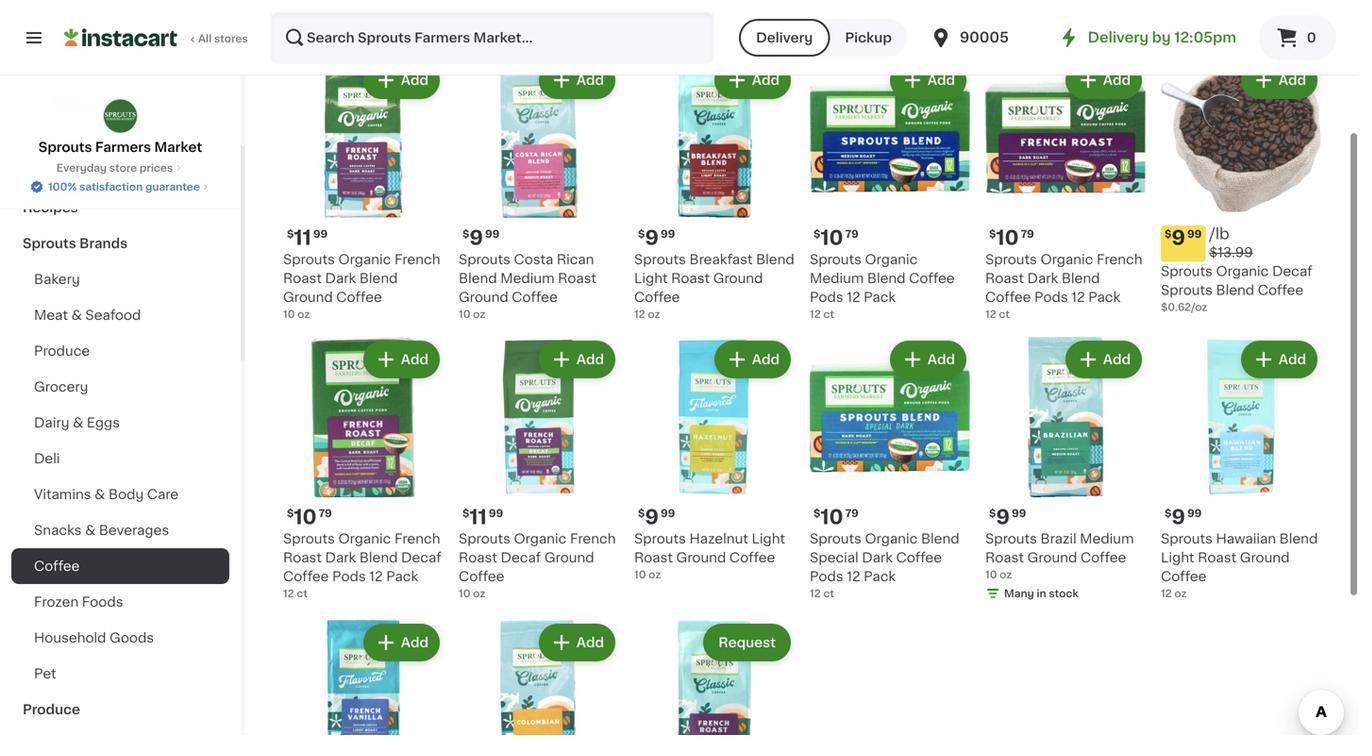 Task type: locate. For each thing, give the bounding box(es) containing it.
produce link down seafood
[[11, 333, 229, 369]]

produce link
[[11, 333, 229, 369], [11, 692, 229, 728]]

dark
[[325, 272, 356, 285], [1028, 272, 1059, 285], [325, 551, 356, 565], [862, 551, 893, 565]]

organic for sprouts organic medium blend coffee pods 12 pack
[[865, 253, 918, 266]]

roast for sprouts organic french roast decaf ground coffee 10 oz
[[459, 551, 498, 565]]

add button for sprouts brazil medium roast ground coffee
[[1068, 343, 1141, 377]]

79 for sprouts organic  blend special dark coffee pods 12 pack
[[846, 509, 859, 519]]

1 horizontal spatial $ 11 99
[[463, 508, 503, 527]]

1 horizontal spatial decaf
[[501, 551, 541, 565]]

$ up sprouts organic french roast dark blend coffee pods 12 pack 12 ct
[[990, 229, 997, 239]]

$ 11 99 up sprouts organic french roast decaf ground coffee 10 oz
[[463, 508, 503, 527]]

0 vertical spatial $ 11 99
[[287, 228, 328, 248]]

roast inside sprouts organic french roast dark blend ground coffee 10 oz
[[283, 272, 322, 285]]

0 vertical spatial produce link
[[11, 333, 229, 369]]

french inside sprouts organic french roast decaf ground coffee 10 oz
[[570, 533, 616, 546]]

0 horizontal spatial delivery
[[757, 31, 813, 44]]

french inside 'sprouts organic french roast dark blend decaf coffee pods 12 pack 12 ct'
[[395, 533, 441, 546]]

coffee inside sprouts organic medium blend coffee pods 12 pack 12 ct
[[909, 272, 955, 285]]

dairy
[[34, 416, 69, 430]]

sprouts inside sprouts organic  blend special dark coffee pods 12 pack 12 ct
[[810, 533, 862, 546]]

dark inside sprouts organic french roast dark blend ground coffee 10 oz
[[325, 272, 356, 285]]

add button for sprouts organic decaf sprouts blend coffee
[[1243, 63, 1316, 97]]

blend inside sprouts organic medium blend coffee pods 12 pack 12 ct
[[868, 272, 906, 285]]

$ 10 79 for sprouts organic french roast dark blend decaf coffee pods 12 pack
[[287, 508, 332, 527]]

$ up the special
[[814, 509, 821, 519]]

12:05pm
[[1175, 31, 1237, 44]]

sprouts inside sprouts brazil medium roast ground coffee 10 oz
[[986, 533, 1038, 546]]

$ up sprouts organic french roast decaf ground coffee 10 oz
[[463, 509, 470, 519]]

pack inside 'sprouts organic french roast dark blend decaf coffee pods 12 pack 12 ct'
[[386, 570, 419, 584]]

dark inside sprouts organic french roast dark blend coffee pods 12 pack 12 ct
[[1028, 272, 1059, 285]]

11 up sprouts organic french roast dark blend ground coffee 10 oz
[[294, 228, 311, 248]]

9 up sprouts breakfast blend light roast ground coffee 12 oz at top
[[645, 228, 659, 248]]

$ up sprouts costa rican blend medium roast ground coffee 10 oz
[[463, 229, 470, 239]]

coffee inside 'sprouts organic french roast dark blend decaf coffee pods 12 pack 12 ct'
[[283, 570, 329, 584]]

market
[[154, 141, 202, 154]]

organic inside sprouts organic french roast dark blend ground coffee 10 oz
[[339, 253, 391, 266]]

sprouts inside 'sprouts organic french roast dark blend decaf coffee pods 12 pack 12 ct'
[[283, 533, 335, 546]]

add for sprouts hawaiian blend light roast ground coffee
[[1279, 353, 1307, 366]]

$ for sprouts organic french roast dark blend coffee pods 12 pack
[[990, 229, 997, 239]]

request button
[[706, 626, 789, 660]]

sprouts inside sprouts organic french roast dark blend ground coffee 10 oz
[[283, 253, 335, 266]]

sprouts inside sprouts hazelnut light roast ground coffee 10 oz
[[635, 533, 686, 546]]

household
[[34, 632, 106, 645]]

sprouts inside sprouts hawaiian blend light roast ground coffee 12 oz
[[1162, 533, 1213, 546]]

dark inside sprouts organic  blend special dark coffee pods 12 pack 12 ct
[[862, 551, 893, 565]]

$ 10 79 up sprouts organic french roast dark blend coffee pods 12 pack 12 ct
[[990, 228, 1035, 248]]

& left eggs
[[73, 416, 83, 430]]

$9.99 per pound original price: $13.99 element
[[1162, 226, 1322, 262]]

french
[[395, 253, 441, 266], [1097, 253, 1143, 266], [395, 533, 441, 546], [570, 533, 616, 546]]

9
[[470, 228, 483, 248], [645, 228, 659, 248], [1172, 228, 1186, 248], [645, 508, 659, 527], [997, 508, 1010, 527], [1172, 508, 1186, 527]]

add button for sprouts hazelnut light roast ground coffee
[[717, 343, 789, 377]]

$ 9 99 up sprouts breakfast blend light roast ground coffee 12 oz at top
[[638, 228, 675, 248]]

9 up sprouts hawaiian blend light roast ground coffee 12 oz
[[1172, 508, 1186, 527]]

medium for 12
[[810, 272, 864, 285]]

& inside "link"
[[95, 488, 105, 501]]

delivery left by
[[1088, 31, 1149, 44]]

add button for sprouts organic french roast dark blend decaf coffee pods 12 pack
[[365, 343, 438, 377]]

roast inside sprouts costa rican blend medium roast ground coffee 10 oz
[[558, 272, 597, 285]]

blend inside 'sprouts organic french roast dark blend decaf coffee pods 12 pack 12 ct'
[[360, 551, 398, 565]]

roast inside sprouts hazelnut light roast ground coffee 10 oz
[[635, 551, 673, 565]]

pods inside sprouts organic  blend special dark coffee pods 12 pack 12 ct
[[810, 570, 844, 584]]

0 vertical spatial 11
[[294, 228, 311, 248]]

all
[[198, 34, 212, 44]]

1 vertical spatial produce
[[23, 704, 80, 717]]

sprouts for sprouts costa rican blend medium roast ground coffee 10 oz
[[459, 253, 511, 266]]

snacks & beverages link
[[11, 513, 229, 549]]

& right meat
[[71, 309, 82, 322]]

sprouts
[[39, 141, 92, 154], [23, 237, 76, 250], [283, 253, 335, 266], [459, 253, 511, 266], [635, 253, 686, 266], [810, 253, 862, 266], [986, 253, 1038, 266], [1162, 265, 1213, 278], [1162, 284, 1213, 297], [283, 533, 335, 546], [459, 533, 511, 546], [635, 533, 686, 546], [810, 533, 862, 546], [986, 533, 1038, 546], [1162, 533, 1213, 546]]

$ 10 79 up sprouts organic medium blend coffee pods 12 pack 12 ct
[[814, 228, 859, 248]]

2 vertical spatial light
[[1162, 551, 1195, 565]]

11 up sprouts organic french roast decaf ground coffee 10 oz
[[470, 508, 487, 527]]

10 inside sprouts hazelnut light roast ground coffee 10 oz
[[635, 570, 646, 580]]

medium inside sprouts costa rican blend medium roast ground coffee 10 oz
[[501, 272, 555, 285]]

dark inside 'sprouts organic french roast dark blend decaf coffee pods 12 pack 12 ct'
[[325, 551, 356, 565]]

snacks & beverages
[[34, 524, 169, 537]]

sprouts inside sprouts organic medium blend coffee pods 12 pack 12 ct
[[810, 253, 862, 266]]

dark for 10
[[325, 272, 356, 285]]

french inside sprouts organic french roast dark blend coffee pods 12 pack 12 ct
[[1097, 253, 1143, 266]]

& right snacks
[[85, 524, 96, 537]]

99 up sprouts organic french roast decaf ground coffee 10 oz
[[489, 509, 503, 519]]

add button for sprouts organic french roast decaf ground coffee
[[541, 343, 614, 377]]

add for sprouts brazil medium roast ground coffee
[[1104, 353, 1131, 366]]

1 produce link from the top
[[11, 333, 229, 369]]

add
[[401, 74, 429, 87], [577, 74, 604, 87], [752, 74, 780, 87], [928, 74, 956, 87], [1104, 74, 1131, 87], [1279, 74, 1307, 87], [401, 353, 429, 366], [577, 353, 604, 366], [752, 353, 780, 366], [928, 353, 956, 366], [1104, 353, 1131, 366], [1279, 353, 1307, 366], [401, 636, 429, 650], [577, 636, 604, 650]]

household goods link
[[11, 620, 229, 656]]

add for sprouts organic medium blend coffee pods 12 pack
[[928, 74, 956, 87]]

medium for 10
[[1080, 533, 1135, 546]]

0 vertical spatial produce
[[34, 345, 90, 358]]

0 vertical spatial light
[[635, 272, 668, 285]]

sprouts hazelnut light roast ground coffee 10 oz
[[635, 533, 786, 580]]

oz inside sprouts hazelnut light roast ground coffee 10 oz
[[649, 570, 661, 580]]

ct inside 'sprouts organic french roast dark blend decaf coffee pods 12 pack 12 ct'
[[297, 589, 308, 599]]

99 for sprouts costa rican blend medium roast ground coffee
[[485, 229, 500, 239]]

decaf inside $ 9 99 /lb $13.99 sprouts organic decaf sprouts blend coffee $0.62/oz
[[1273, 265, 1313, 278]]

2 horizontal spatial medium
[[1080, 533, 1135, 546]]

hazelnut
[[690, 533, 749, 546]]

99 up sprouts costa rican blend medium roast ground coffee 10 oz
[[485, 229, 500, 239]]

99 left /lb
[[1188, 229, 1202, 239]]

1 horizontal spatial light
[[752, 533, 786, 546]]

goods
[[110, 632, 154, 645]]

roast inside sprouts hawaiian blend light roast ground coffee 12 oz
[[1198, 551, 1237, 565]]

coffee inside sprouts hawaiian blend light roast ground coffee 12 oz
[[1162, 570, 1207, 584]]

blend inside $ 9 99 /lb $13.99 sprouts organic decaf sprouts blend coffee $0.62/oz
[[1217, 284, 1255, 297]]

coffee inside coffee "link"
[[34, 560, 80, 573]]

99 up sprouts organic french roast dark blend ground coffee 10 oz
[[313, 229, 328, 239]]

french for sprouts organic french roast dark blend coffee pods 12 pack
[[1097, 253, 1143, 266]]

blend inside sprouts hawaiian blend light roast ground coffee 12 oz
[[1280, 533, 1319, 546]]

$ 9 99 up sprouts hazelnut light roast ground coffee 10 oz
[[638, 508, 675, 527]]

coffee inside $ 9 99 /lb $13.99 sprouts organic decaf sprouts blend coffee $0.62/oz
[[1259, 284, 1304, 297]]

$ left /lb
[[1165, 229, 1172, 239]]

ground
[[714, 272, 763, 285], [283, 291, 333, 304], [459, 291, 509, 304], [545, 551, 595, 565], [677, 551, 726, 565], [1028, 551, 1078, 565], [1241, 551, 1290, 565]]

french inside sprouts organic french roast dark blend ground coffee 10 oz
[[395, 253, 441, 266]]

organic for sprouts organic french roast dark blend decaf coffee pods 12 pack
[[339, 533, 391, 546]]

blend inside sprouts organic  blend special dark coffee pods 12 pack 12 ct
[[922, 533, 960, 546]]

light inside sprouts breakfast blend light roast ground coffee 12 oz
[[635, 272, 668, 285]]

1 vertical spatial 11
[[470, 508, 487, 527]]

$0.62/oz
[[1162, 302, 1208, 312]]

2 produce link from the top
[[11, 692, 229, 728]]

sprouts for sprouts brands
[[23, 237, 76, 250]]

$ 10 79 up 'sprouts organic french roast dark blend decaf coffee pods 12 pack 12 ct' at the bottom
[[287, 508, 332, 527]]

add for sprouts breakfast blend light roast ground coffee
[[752, 74, 780, 87]]

produce link down household goods "link"
[[11, 692, 229, 728]]

produce for bakery
[[34, 345, 90, 358]]

& left "body"
[[95, 488, 105, 501]]

$ up sprouts organic french roast dark blend ground coffee 10 oz
[[287, 229, 294, 239]]

10 inside sprouts organic french roast dark blend ground coffee 10 oz
[[283, 309, 295, 320]]

$ 9 99 up sprouts brazil medium roast ground coffee 10 oz
[[990, 508, 1027, 527]]

add button for sprouts costa rican blend medium roast ground coffee
[[541, 63, 614, 97]]

organic inside sprouts organic medium blend coffee pods 12 pack 12 ct
[[865, 253, 918, 266]]

delivery for delivery by 12:05pm
[[1088, 31, 1149, 44]]

roast for sprouts hazelnut light roast ground coffee 10 oz
[[635, 551, 673, 565]]

delivery by 12:05pm
[[1088, 31, 1237, 44]]

organic for sprouts organic french roast dark blend ground coffee
[[339, 253, 391, 266]]

oz inside sprouts breakfast blend light roast ground coffee 12 oz
[[648, 309, 661, 320]]

request
[[719, 636, 776, 650]]

product group
[[283, 58, 444, 322], [459, 58, 619, 322], [635, 58, 795, 322], [810, 58, 971, 322], [986, 58, 1146, 322], [1162, 58, 1322, 315], [283, 337, 444, 602], [459, 337, 619, 602], [635, 337, 795, 583], [810, 337, 971, 602], [986, 337, 1146, 605], [1162, 337, 1322, 602], [283, 620, 444, 736], [459, 620, 619, 736], [635, 620, 795, 736]]

$ 9 99 up sprouts hawaiian blend light roast ground coffee 12 oz
[[1165, 508, 1202, 527]]

& for vitamins
[[95, 488, 105, 501]]

$ inside $ 9 99 /lb $13.99 sprouts organic decaf sprouts blend coffee $0.62/oz
[[1165, 229, 1172, 239]]

recipes
[[23, 201, 78, 214]]

light
[[635, 272, 668, 285], [752, 533, 786, 546], [1162, 551, 1195, 565]]

ground inside sprouts organic french roast dark blend ground coffee 10 oz
[[283, 291, 333, 304]]

$ 11 99 up sprouts organic french roast dark blend ground coffee 10 oz
[[287, 228, 328, 248]]

99 up sprouts breakfast blend light roast ground coffee 12 oz at top
[[661, 229, 675, 239]]

eggs
[[87, 416, 120, 430]]

None search field
[[270, 11, 715, 64]]

delivery
[[1088, 31, 1149, 44], [757, 31, 813, 44]]

add button for sprouts organic  blend special dark coffee pods 12 pack
[[892, 343, 965, 377]]

79 up 'sprouts organic french roast dark blend decaf coffee pods 12 pack 12 ct' at the bottom
[[319, 509, 332, 519]]

many
[[1005, 589, 1035, 599]]

$ 10 79 up the special
[[814, 508, 859, 527]]

vitamins
[[34, 488, 91, 501]]

1 vertical spatial produce link
[[11, 692, 229, 728]]

sprouts for sprouts organic medium blend coffee pods 12 pack 12 ct
[[810, 253, 862, 266]]

$13.99
[[1210, 246, 1254, 259]]

produce for recipes
[[23, 704, 80, 717]]

brands
[[79, 237, 128, 250]]

sprouts breakfast blend light roast ground coffee 12 oz
[[635, 253, 795, 320]]

0 horizontal spatial 11
[[294, 228, 311, 248]]

organic inside $ 9 99 /lb $13.99 sprouts organic decaf sprouts blend coffee $0.62/oz
[[1217, 265, 1270, 278]]

dairy & eggs link
[[11, 405, 229, 441]]

&
[[71, 309, 82, 322], [73, 416, 83, 430], [95, 488, 105, 501], [85, 524, 96, 537]]

oz
[[298, 309, 310, 320], [473, 309, 486, 320], [648, 309, 661, 320], [649, 570, 661, 580], [1000, 570, 1013, 580], [473, 589, 486, 599], [1175, 589, 1187, 599]]

1 vertical spatial light
[[752, 533, 786, 546]]

$ up sprouts hawaiian blend light roast ground coffee 12 oz
[[1165, 509, 1172, 519]]

99 for sprouts organic french roast decaf ground coffee
[[489, 509, 503, 519]]

delivery left pickup button on the top right
[[757, 31, 813, 44]]

$ 11 99 for sprouts organic french roast dark blend ground coffee
[[287, 228, 328, 248]]

french for sprouts organic french roast dark blend ground coffee
[[395, 253, 441, 266]]

$ 9 99
[[463, 228, 500, 248], [638, 228, 675, 248], [638, 508, 675, 527], [990, 508, 1027, 527], [1165, 508, 1202, 527]]

sprouts brands link
[[11, 226, 229, 262]]

vitamins & body care
[[34, 488, 179, 501]]

99 up sprouts hawaiian blend light roast ground coffee 12 oz
[[1188, 509, 1202, 519]]

again
[[95, 96, 133, 110]]

organic inside sprouts organic french roast decaf ground coffee 10 oz
[[514, 533, 567, 546]]

coffee inside sprouts organic french roast decaf ground coffee 10 oz
[[459, 570, 505, 584]]

/lb
[[1210, 227, 1230, 242]]

decaf inside 'sprouts organic french roast dark blend decaf coffee pods 12 pack 12 ct'
[[401, 551, 442, 565]]

sprouts inside sprouts costa rican blend medium roast ground coffee 10 oz
[[459, 253, 511, 266]]

9 for sprouts costa rican blend medium roast ground coffee
[[470, 228, 483, 248]]

pack inside sprouts organic french roast dark blend coffee pods 12 pack 12 ct
[[1089, 291, 1121, 304]]

meat
[[34, 309, 68, 322]]

$
[[287, 229, 294, 239], [463, 229, 470, 239], [638, 229, 645, 239], [814, 229, 821, 239], [990, 229, 997, 239], [1165, 229, 1172, 239], [287, 509, 294, 519], [463, 509, 470, 519], [638, 509, 645, 519], [814, 509, 821, 519], [990, 509, 997, 519], [1165, 509, 1172, 519]]

100% satisfaction guarantee button
[[29, 176, 211, 195]]

$ up sprouts brazil medium roast ground coffee 10 oz
[[990, 509, 997, 519]]

delivery by 12:05pm link
[[1058, 26, 1237, 49]]

0 horizontal spatial decaf
[[401, 551, 442, 565]]

1 horizontal spatial medium
[[810, 272, 864, 285]]

99 up sprouts hazelnut light roast ground coffee 10 oz
[[661, 509, 675, 519]]

coffee inside sprouts costa rican blend medium roast ground coffee 10 oz
[[512, 291, 558, 304]]

roast inside sprouts breakfast blend light roast ground coffee 12 oz
[[672, 272, 710, 285]]

medium inside sprouts organic medium blend coffee pods 12 pack 12 ct
[[810, 272, 864, 285]]

$ 10 79
[[814, 228, 859, 248], [990, 228, 1035, 248], [287, 508, 332, 527], [814, 508, 859, 527]]

sprouts inside sprouts breakfast blend light roast ground coffee 12 oz
[[635, 253, 686, 266]]

sprouts inside sprouts organic french roast dark blend coffee pods 12 pack 12 ct
[[986, 253, 1038, 266]]

99
[[313, 229, 328, 239], [485, 229, 500, 239], [661, 229, 675, 239], [1188, 229, 1202, 239], [489, 509, 503, 519], [661, 509, 675, 519], [1012, 509, 1027, 519], [1188, 509, 1202, 519]]

12 inside sprouts hawaiian blend light roast ground coffee 12 oz
[[1162, 589, 1173, 599]]

grocery link
[[11, 369, 229, 405]]

79 up sprouts organic french roast dark blend coffee pods 12 pack 12 ct
[[1021, 229, 1035, 239]]

add for sprouts organic  blend special dark coffee pods 12 pack
[[928, 353, 956, 366]]

9 for sprouts hazelnut light roast ground coffee
[[645, 508, 659, 527]]

9 up sprouts brazil medium roast ground coffee 10 oz
[[997, 508, 1010, 527]]

roast for sprouts organic french roast dark blend coffee pods 12 pack 12 ct
[[986, 272, 1025, 285]]

$ up sprouts organic medium blend coffee pods 12 pack 12 ct
[[814, 229, 821, 239]]

roast inside sprouts organic french roast decaf ground coffee 10 oz
[[459, 551, 498, 565]]

add for sprouts hazelnut light roast ground coffee
[[752, 353, 780, 366]]

deli
[[34, 452, 60, 466]]

organic inside sprouts organic  blend special dark coffee pods 12 pack 12 ct
[[865, 533, 918, 546]]

$ up 'sprouts organic french roast dark blend decaf coffee pods 12 pack 12 ct' at the bottom
[[287, 509, 294, 519]]

$ for sprouts organic  blend special dark coffee pods 12 pack
[[814, 509, 821, 519]]

produce down pet
[[23, 704, 80, 717]]

pet
[[34, 668, 56, 681]]

79 for sprouts organic medium blend coffee pods 12 pack
[[846, 229, 859, 239]]

oz inside sprouts costa rican blend medium roast ground coffee 10 oz
[[473, 309, 486, 320]]

product group containing request
[[635, 620, 795, 736]]

$ up sprouts breakfast blend light roast ground coffee 12 oz at top
[[638, 229, 645, 239]]

roast inside 'sprouts organic french roast dark blend decaf coffee pods 12 pack 12 ct'
[[283, 551, 322, 565]]

pods inside 'sprouts organic french roast dark blend decaf coffee pods 12 pack 12 ct'
[[332, 570, 366, 584]]

0 horizontal spatial medium
[[501, 272, 555, 285]]

produce link for recipes
[[11, 692, 229, 728]]

79 up sprouts organic medium blend coffee pods 12 pack 12 ct
[[846, 229, 859, 239]]

guarantee
[[145, 182, 200, 192]]

add for sprouts organic french roast dark blend decaf coffee pods 12 pack
[[401, 353, 429, 366]]

79 for sprouts organic french roast dark blend coffee pods 12 pack
[[1021, 229, 1035, 239]]

add button
[[365, 63, 438, 97], [541, 63, 614, 97], [717, 63, 789, 97], [892, 63, 965, 97], [1068, 63, 1141, 97], [1243, 63, 1316, 97], [365, 343, 438, 377], [541, 343, 614, 377], [717, 343, 789, 377], [892, 343, 965, 377], [1068, 343, 1141, 377], [1243, 343, 1316, 377], [365, 626, 438, 660], [541, 626, 614, 660]]

9 left /lb
[[1172, 228, 1186, 248]]

1 horizontal spatial 11
[[470, 508, 487, 527]]

blend
[[756, 253, 795, 266], [360, 272, 398, 285], [459, 272, 497, 285], [868, 272, 906, 285], [1062, 272, 1101, 285], [1217, 284, 1255, 297], [922, 533, 960, 546], [1280, 533, 1319, 546], [360, 551, 398, 565]]

$ 9 99 for sprouts breakfast blend light roast ground coffee
[[638, 228, 675, 248]]

add for sprouts organic decaf sprouts blend coffee
[[1279, 74, 1307, 87]]

9 up sprouts costa rican blend medium roast ground coffee 10 oz
[[470, 228, 483, 248]]

sprouts inside sprouts organic french roast decaf ground coffee 10 oz
[[459, 533, 511, 546]]

organic
[[339, 253, 391, 266], [865, 253, 918, 266], [1041, 253, 1094, 266], [1217, 265, 1270, 278], [339, 533, 391, 546], [514, 533, 567, 546], [865, 533, 918, 546]]

2 horizontal spatial decaf
[[1273, 265, 1313, 278]]

frozen foods
[[34, 596, 123, 609]]

deli link
[[11, 441, 229, 477]]

medium inside sprouts brazil medium roast ground coffee 10 oz
[[1080, 533, 1135, 546]]

coffee inside sprouts breakfast blend light roast ground coffee 12 oz
[[635, 291, 680, 304]]

$ 9 99 up sprouts costa rican blend medium roast ground coffee 10 oz
[[463, 228, 500, 248]]

roast inside sprouts brazil medium roast ground coffee 10 oz
[[986, 551, 1025, 565]]

1 horizontal spatial delivery
[[1088, 31, 1149, 44]]

ground inside sprouts costa rican blend medium roast ground coffee 10 oz
[[459, 291, 509, 304]]

by
[[1153, 31, 1171, 44]]

coffee inside sprouts brazil medium roast ground coffee 10 oz
[[1081, 551, 1127, 565]]

$ 9 99 /lb $13.99 sprouts organic decaf sprouts blend coffee $0.62/oz
[[1162, 227, 1313, 312]]

$ up sprouts hazelnut light roast ground coffee 10 oz
[[638, 509, 645, 519]]

dark for 12
[[1028, 272, 1059, 285]]

add for sprouts organic french roast dark blend coffee pods 12 pack
[[1104, 74, 1131, 87]]

0 horizontal spatial $ 11 99
[[287, 228, 328, 248]]

produce link for bakery
[[11, 333, 229, 369]]

pack
[[864, 291, 896, 304], [1089, 291, 1121, 304], [386, 570, 419, 584], [864, 570, 896, 584]]

99 up sprouts brazil medium roast ground coffee 10 oz
[[1012, 509, 1027, 519]]

organic inside sprouts organic french roast dark blend coffee pods 12 pack 12 ct
[[1041, 253, 1094, 266]]

0 horizontal spatial light
[[635, 272, 668, 285]]

oz inside sprouts brazil medium roast ground coffee 10 oz
[[1000, 570, 1013, 580]]

all stores
[[198, 34, 248, 44]]

add button for sprouts organic medium blend coffee pods 12 pack
[[892, 63, 965, 97]]

$ 10 79 for sprouts organic french roast dark blend coffee pods 12 pack
[[990, 228, 1035, 248]]

79
[[846, 229, 859, 239], [1021, 229, 1035, 239], [319, 509, 332, 519], [846, 509, 859, 519]]

delivery inside "button"
[[757, 31, 813, 44]]

everyday
[[56, 163, 107, 173]]

10 inside sprouts costa rican blend medium roast ground coffee 10 oz
[[459, 309, 471, 320]]

produce up grocery
[[34, 345, 90, 358]]

1 vertical spatial $ 11 99
[[463, 508, 503, 527]]

decaf
[[1273, 265, 1313, 278], [401, 551, 442, 565], [501, 551, 541, 565]]

2 horizontal spatial light
[[1162, 551, 1195, 565]]

79 up the special
[[846, 509, 859, 519]]

sprouts for sprouts farmers market
[[39, 141, 92, 154]]

9 up sprouts hazelnut light roast ground coffee 10 oz
[[645, 508, 659, 527]]



Task type: vqa. For each thing, say whether or not it's contained in the screenshot.
$10+
no



Task type: describe. For each thing, give the bounding box(es) containing it.
ct inside sprouts organic french roast dark blend coffee pods 12 pack 12 ct
[[999, 309, 1010, 320]]

brazil
[[1041, 533, 1077, 546]]

seafood
[[85, 309, 141, 322]]

coffee inside sprouts organic french roast dark blend ground coffee 10 oz
[[336, 291, 382, 304]]

buy it again link
[[11, 84, 229, 122]]

satisfaction
[[79, 182, 143, 192]]

$ for sprouts costa rican blend medium roast ground coffee
[[463, 229, 470, 239]]

sprouts for sprouts hawaiian blend light roast ground coffee 12 oz
[[1162, 533, 1213, 546]]

& for meat
[[71, 309, 82, 322]]

sprouts for sprouts organic french roast dark blend coffee pods 12 pack 12 ct
[[986, 253, 1038, 266]]

$ 9 99 for sprouts hawaiian blend light roast ground coffee
[[1165, 508, 1202, 527]]

99 for sprouts organic french roast dark blend ground coffee
[[313, 229, 328, 239]]

coffee inside sprouts organic french roast dark blend coffee pods 12 pack 12 ct
[[986, 291, 1032, 304]]

sprouts organic french roast dark blend coffee pods 12 pack 12 ct
[[986, 253, 1143, 320]]

grocery
[[34, 381, 88, 394]]

household goods
[[34, 632, 154, 645]]

frozen
[[34, 596, 79, 609]]

sprouts organic french roast dark blend ground coffee 10 oz
[[283, 253, 441, 320]]

pickup
[[845, 31, 892, 44]]

bakery
[[34, 273, 80, 286]]

coffee inside sprouts hazelnut light roast ground coffee 10 oz
[[730, 551, 776, 565]]

oz inside sprouts organic french roast dark blend ground coffee 10 oz
[[298, 309, 310, 320]]

roast for sprouts organic french roast dark blend decaf coffee pods 12 pack 12 ct
[[283, 551, 322, 565]]

coffee inside sprouts organic  blend special dark coffee pods 12 pack 12 ct
[[897, 551, 942, 565]]

snacks
[[34, 524, 82, 537]]

oz inside sprouts organic french roast decaf ground coffee 10 oz
[[473, 589, 486, 599]]

buy it again
[[53, 96, 133, 110]]

recipes link
[[11, 190, 229, 226]]

$ for sprouts organic french roast decaf ground coffee
[[463, 509, 470, 519]]

lists link
[[11, 122, 229, 160]]

ground inside sprouts breakfast blend light roast ground coffee 12 oz
[[714, 272, 763, 285]]

$ for sprouts hazelnut light roast ground coffee
[[638, 509, 645, 519]]

10 inside sprouts brazil medium roast ground coffee 10 oz
[[986, 570, 998, 580]]

99 for sprouts brazil medium roast ground coffee
[[1012, 509, 1027, 519]]

hawaiian
[[1217, 533, 1277, 546]]

90005
[[960, 31, 1009, 44]]

pickup button
[[830, 19, 907, 57]]

sprouts farmers market
[[39, 141, 202, 154]]

add button for sprouts organic french roast dark blend ground coffee
[[365, 63, 438, 97]]

9 inside $ 9 99 /lb $13.99 sprouts organic decaf sprouts blend coffee $0.62/oz
[[1172, 228, 1186, 248]]

99 for sprouts hazelnut light roast ground coffee
[[661, 509, 675, 519]]

add for sprouts organic french roast decaf ground coffee
[[577, 353, 604, 366]]

rican
[[557, 253, 594, 266]]

body
[[109, 488, 144, 501]]

& for snacks
[[85, 524, 96, 537]]

$ 10 79 for sprouts organic medium blend coffee pods 12 pack
[[814, 228, 859, 248]]

blend inside sprouts costa rican blend medium roast ground coffee 10 oz
[[459, 272, 497, 285]]

$ for sprouts organic medium blend coffee pods 12 pack
[[814, 229, 821, 239]]

sprouts for sprouts organic french roast dark blend decaf coffee pods 12 pack 12 ct
[[283, 533, 335, 546]]

vitamins & body care link
[[11, 477, 229, 513]]

frozen foods link
[[11, 585, 229, 620]]

lists
[[53, 134, 85, 147]]

sprouts brands
[[23, 237, 128, 250]]

all stores link
[[64, 11, 249, 64]]

Search field
[[272, 13, 713, 62]]

add for sprouts costa rican blend medium roast ground coffee
[[577, 74, 604, 87]]

roast for sprouts organic french roast dark blend ground coffee 10 oz
[[283, 272, 322, 285]]

farmers
[[95, 141, 151, 154]]

ct inside sprouts organic  blend special dark coffee pods 12 pack 12 ct
[[824, 589, 835, 599]]

instacart logo image
[[64, 26, 178, 49]]

sprouts for sprouts brazil medium roast ground coffee 10 oz
[[986, 533, 1038, 546]]

add button for sprouts breakfast blend light roast ground coffee
[[717, 63, 789, 97]]

blend inside sprouts organic french roast dark blend ground coffee 10 oz
[[360, 272, 398, 285]]

100%
[[48, 182, 77, 192]]

pods inside sprouts organic medium blend coffee pods 12 pack 12 ct
[[810, 291, 844, 304]]

pack inside sprouts organic medium blend coffee pods 12 pack 12 ct
[[864, 291, 896, 304]]

ct inside sprouts organic medium blend coffee pods 12 pack 12 ct
[[824, 309, 835, 320]]

sprouts costa rican blend medium roast ground coffee 10 oz
[[459, 253, 597, 320]]

9 for sprouts brazil medium roast ground coffee
[[997, 508, 1010, 527]]

9 for sprouts breakfast blend light roast ground coffee
[[645, 228, 659, 248]]

79 for sprouts organic french roast dark blend decaf coffee pods 12 pack
[[319, 509, 332, 519]]

everyday store prices link
[[56, 161, 184, 176]]

sprouts organic medium blend coffee pods 12 pack 12 ct
[[810, 253, 955, 320]]

$ 9 99 for sprouts brazil medium roast ground coffee
[[990, 508, 1027, 527]]

$ for sprouts organic french roast dark blend ground coffee
[[287, 229, 294, 239]]

oz inside sprouts hawaiian blend light roast ground coffee 12 oz
[[1175, 589, 1187, 599]]

$ 9 99 for sprouts hazelnut light roast ground coffee
[[638, 508, 675, 527]]

0 button
[[1260, 15, 1337, 60]]

light inside sprouts hazelnut light roast ground coffee 10 oz
[[752, 533, 786, 546]]

blend inside sprouts organic french roast dark blend coffee pods 12 pack 12 ct
[[1062, 272, 1101, 285]]

dairy & eggs
[[34, 416, 120, 430]]

breakfast
[[690, 253, 753, 266]]

stock
[[1049, 589, 1079, 599]]

11 for sprouts organic french roast decaf ground coffee
[[470, 508, 487, 527]]

french for sprouts organic french roast dark blend decaf coffee pods 12 pack
[[395, 533, 441, 546]]

care
[[147, 488, 179, 501]]

stores
[[214, 34, 248, 44]]

99 for sprouts breakfast blend light roast ground coffee
[[661, 229, 675, 239]]

prices
[[140, 163, 173, 173]]

$ for sprouts breakfast blend light roast ground coffee
[[638, 229, 645, 239]]

& for dairy
[[73, 416, 83, 430]]

ground inside sprouts brazil medium roast ground coffee 10 oz
[[1028, 551, 1078, 565]]

$ for sprouts brazil medium roast ground coffee
[[990, 509, 997, 519]]

pack inside sprouts organic  blend special dark coffee pods 12 pack 12 ct
[[864, 570, 896, 584]]

0
[[1308, 31, 1317, 44]]

90005 button
[[930, 11, 1043, 64]]

10 inside sprouts organic french roast decaf ground coffee 10 oz
[[459, 589, 471, 599]]

sprouts farmers market link
[[39, 98, 202, 157]]

sprouts for sprouts breakfast blend light roast ground coffee 12 oz
[[635, 253, 686, 266]]

costa
[[514, 253, 554, 266]]

add for sprouts organic french roast dark blend ground coffee
[[401, 74, 429, 87]]

12 inside sprouts breakfast blend light roast ground coffee 12 oz
[[635, 309, 646, 320]]

pods inside sprouts organic french roast dark blend coffee pods 12 pack 12 ct
[[1035, 291, 1069, 304]]

organic for sprouts organic  blend special dark coffee pods 12 pack
[[865, 533, 918, 546]]

$ for sprouts hawaiian blend light roast ground coffee
[[1165, 509, 1172, 519]]

sprouts organic french roast decaf ground coffee 10 oz
[[459, 533, 616, 599]]

store
[[109, 163, 137, 173]]

ground inside sprouts organic french roast decaf ground coffee 10 oz
[[545, 551, 595, 565]]

light for sprouts breakfast blend light roast ground coffee
[[635, 272, 668, 285]]

100% satisfaction guarantee
[[48, 182, 200, 192]]

meat & seafood link
[[11, 297, 229, 333]]

sprouts for sprouts organic french roast decaf ground coffee 10 oz
[[459, 533, 511, 546]]

ground inside sprouts hawaiian blend light roast ground coffee 12 oz
[[1241, 551, 1290, 565]]

delivery button
[[740, 19, 830, 57]]

many in stock
[[1005, 589, 1079, 599]]

coffee link
[[11, 549, 229, 585]]

99 for sprouts hawaiian blend light roast ground coffee
[[1188, 509, 1202, 519]]

sprouts organic  blend special dark coffee pods 12 pack 12 ct
[[810, 533, 960, 599]]

special
[[810, 551, 859, 565]]

11 for sprouts organic french roast dark blend ground coffee
[[294, 228, 311, 248]]

blend inside sprouts breakfast blend light roast ground coffee 12 oz
[[756, 253, 795, 266]]

sprouts organic french roast dark blend decaf coffee pods 12 pack 12 ct
[[283, 533, 442, 599]]

meat & seafood
[[34, 309, 141, 322]]

pet link
[[11, 656, 229, 692]]

9 for sprouts hawaiian blend light roast ground coffee
[[1172, 508, 1186, 527]]

add button for sprouts hawaiian blend light roast ground coffee
[[1243, 343, 1316, 377]]

light for sprouts hawaiian blend light roast ground coffee
[[1162, 551, 1195, 565]]

add button for sprouts organic french roast dark blend coffee pods 12 pack
[[1068, 63, 1141, 97]]

in
[[1037, 589, 1047, 599]]

roast for sprouts brazil medium roast ground coffee 10 oz
[[986, 551, 1025, 565]]

decaf inside sprouts organic french roast decaf ground coffee 10 oz
[[501, 551, 541, 565]]

bakery link
[[11, 262, 229, 297]]

ground inside sprouts hazelnut light roast ground coffee 10 oz
[[677, 551, 726, 565]]

sprouts for sprouts organic  blend special dark coffee pods 12 pack 12 ct
[[810, 533, 862, 546]]

$ 9 99 for sprouts costa rican blend medium roast ground coffee
[[463, 228, 500, 248]]

it
[[83, 96, 92, 110]]

$ 10 79 for sprouts organic  blend special dark coffee pods 12 pack
[[814, 508, 859, 527]]

delivery for delivery
[[757, 31, 813, 44]]

sprouts brazil medium roast ground coffee 10 oz
[[986, 533, 1135, 580]]

dark for pods
[[325, 551, 356, 565]]

sprouts farmers market logo image
[[102, 98, 138, 134]]

sprouts hawaiian blend light roast ground coffee 12 oz
[[1162, 533, 1319, 599]]

$ 11 99 for sprouts organic french roast decaf ground coffee
[[463, 508, 503, 527]]

foods
[[82, 596, 123, 609]]

$ for sprouts organic french roast dark blend decaf coffee pods 12 pack
[[287, 509, 294, 519]]

99 inside $ 9 99 /lb $13.99 sprouts organic decaf sprouts blend coffee $0.62/oz
[[1188, 229, 1202, 239]]

sprouts for sprouts organic french roast dark blend ground coffee 10 oz
[[283, 253, 335, 266]]

organic for sprouts organic french roast decaf ground coffee
[[514, 533, 567, 546]]

everyday store prices
[[56, 163, 173, 173]]

service type group
[[740, 19, 907, 57]]

dark for pack
[[862, 551, 893, 565]]

sprouts for sprouts hazelnut light roast ground coffee 10 oz
[[635, 533, 686, 546]]

french for sprouts organic french roast decaf ground coffee
[[570, 533, 616, 546]]

buy
[[53, 96, 80, 110]]



